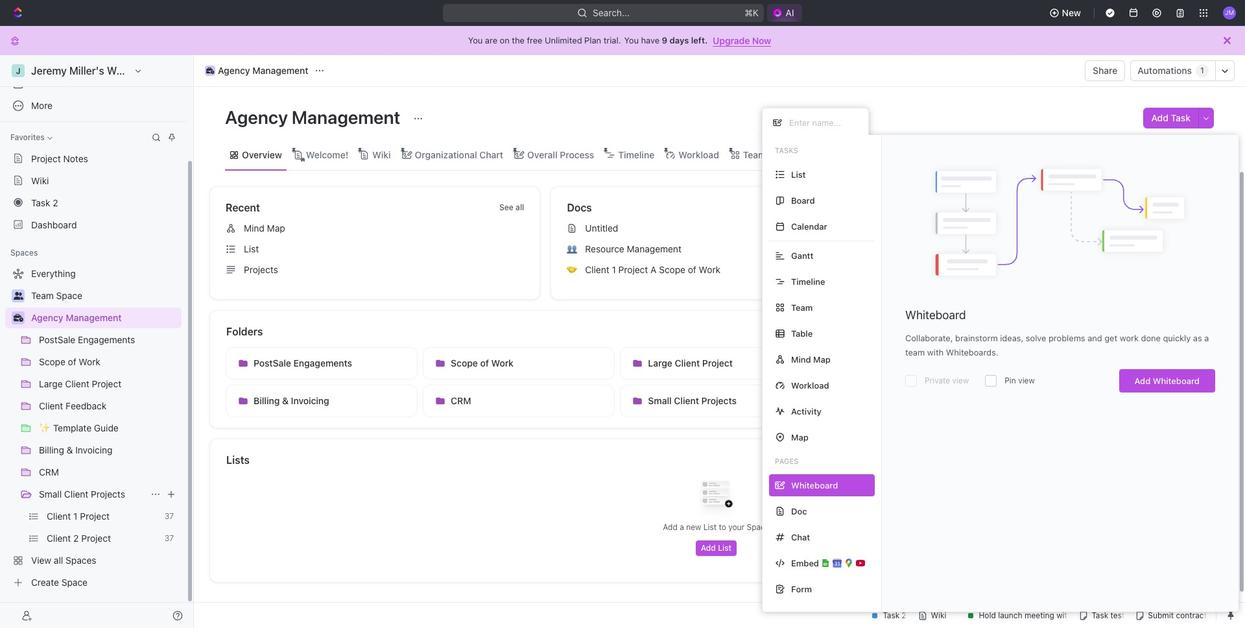Task type: describe. For each thing, give the bounding box(es) containing it.
of inside "button"
[[481, 358, 489, 369]]

1 horizontal spatial mind
[[792, 354, 812, 364]]

are
[[485, 35, 498, 45]]

dashboards link
[[5, 73, 182, 94]]

solve
[[1027, 333, 1047, 343]]

pin view
[[1005, 376, 1036, 385]]

have
[[641, 35, 660, 45]]

doc
[[792, 506, 808, 516]]

1 horizontal spatial wiki link
[[370, 146, 391, 164]]

client inside tree
[[64, 489, 88, 500]]

🤝
[[567, 265, 578, 274]]

9
[[662, 35, 668, 45]]

‎task
[[31, 197, 50, 208]]

folders button
[[226, 324, 1190, 339]]

add for add task
[[1152, 112, 1169, 123]]

team link
[[741, 146, 767, 164]]

2 you from the left
[[625, 35, 639, 45]]

process
[[560, 149, 595, 160]]

new
[[687, 522, 702, 532]]

postsale engagements button
[[226, 347, 418, 380]]

new
[[1063, 7, 1082, 18]]

guide
[[1099, 358, 1124, 369]]

private view
[[925, 376, 970, 385]]

0 vertical spatial projects
[[244, 264, 278, 275]]

chat
[[792, 532, 811, 542]]

a
[[651, 264, 657, 275]]

calendar
[[792, 221, 828, 231]]

overview link
[[239, 146, 282, 164]]

automations
[[1138, 65, 1193, 76]]

work inside "button"
[[492, 358, 514, 369]]

and
[[1088, 333, 1103, 343]]

form
[[792, 584, 812, 594]]

plan
[[585, 35, 602, 45]]

gantt
[[792, 250, 814, 261]]

0 vertical spatial agency management
[[218, 65, 309, 76]]

resource
[[586, 243, 625, 254]]

1 vertical spatial timeline
[[792, 276, 826, 287]]

lists button
[[226, 452, 1208, 468]]

0 vertical spatial agency
[[218, 65, 250, 76]]

small inside small client projects "button"
[[649, 395, 672, 406]]

tasks
[[775, 146, 799, 154]]

projects inside "button"
[[702, 395, 737, 406]]

0 horizontal spatial to
[[719, 522, 727, 532]]

project for client 1 project a scope of work
[[619, 264, 649, 275]]

crm
[[451, 395, 472, 406]]

list inside button
[[718, 543, 732, 553]]

organizational chart link
[[412, 146, 504, 164]]

favorites button
[[5, 130, 58, 145]]

free
[[527, 35, 543, 45]]

whiteboards.
[[947, 347, 999, 358]]

chart
[[480, 149, 504, 160]]

overall process link
[[525, 146, 595, 164]]

Enter name... field
[[788, 117, 859, 128]]

recent
[[226, 202, 260, 213]]

notes
[[63, 153, 88, 164]]

small client projects inside sidebar navigation
[[39, 489, 125, 500]]

table
[[792, 328, 813, 338]]

overall
[[528, 149, 558, 160]]

embed
[[792, 558, 820, 568]]

see all
[[500, 202, 525, 212]]

0 vertical spatial of
[[688, 264, 697, 275]]

1 horizontal spatial mind map
[[792, 354, 831, 364]]

scope inside scope of work "button"
[[451, 358, 478, 369]]

untitled
[[586, 223, 619, 234]]

pages
[[775, 457, 799, 465]]

large
[[649, 358, 673, 369]]

1 horizontal spatial wiki
[[373, 149, 391, 160]]

0 vertical spatial scope
[[659, 264, 686, 275]]

project notes
[[31, 153, 88, 164]]

activity
[[792, 406, 822, 416]]

favorites
[[10, 132, 45, 142]]

⌘k
[[745, 7, 759, 18]]

see all button
[[495, 200, 530, 215]]

✨ template guide
[[1043, 358, 1124, 369]]

timeline link
[[616, 146, 655, 164]]

small client projects link
[[39, 484, 145, 505]]

billing & invoicing button
[[226, 385, 418, 417]]

agency management inside tree
[[31, 312, 122, 323]]

billing
[[254, 395, 280, 406]]

0 horizontal spatial workload
[[679, 149, 720, 160]]

scope of work
[[451, 358, 514, 369]]

add task button
[[1144, 108, 1199, 128]]

organizational chart
[[415, 149, 504, 160]]

welcome!
[[306, 149, 349, 160]]

collaborate,
[[906, 333, 954, 343]]

0 vertical spatial to
[[1078, 249, 1086, 259]]

folders
[[226, 326, 263, 337]]

1 vertical spatial 1
[[612, 264, 616, 275]]

list up board
[[792, 169, 806, 179]]

map inside mind map link
[[267, 223, 285, 234]]

👥
[[567, 244, 578, 254]]

project notes link
[[5, 148, 182, 169]]

0 vertical spatial whiteboard
[[906, 308, 967, 322]]

2 vertical spatial map
[[792, 432, 809, 442]]

team
[[906, 347, 926, 358]]

as
[[1194, 333, 1203, 343]]

spaces
[[10, 248, 38, 258]]

‎task 2 link
[[5, 192, 182, 213]]

private
[[925, 376, 951, 385]]

problems
[[1049, 333, 1086, 343]]

work
[[1121, 333, 1139, 343]]

on
[[500, 35, 510, 45]]

share button
[[1086, 60, 1126, 81]]

0 vertical spatial agency management link
[[202, 63, 312, 79]]

management inside tree
[[66, 312, 122, 323]]

lists
[[226, 454, 250, 466]]



Task type: vqa. For each thing, say whether or not it's contained in the screenshot.
Edit task name TEXT FIELD
no



Task type: locate. For each thing, give the bounding box(es) containing it.
0 horizontal spatial projects
[[91, 489, 125, 500]]

client 1 project a scope of work
[[586, 264, 721, 275]]

scope
[[659, 264, 686, 275], [451, 358, 478, 369]]

1 vertical spatial of
[[481, 358, 489, 369]]

add inside button
[[1152, 112, 1169, 123]]

to right the here
[[1078, 249, 1086, 259]]

small client projects
[[649, 395, 737, 406], [39, 489, 125, 500]]

unlimited
[[545, 35, 582, 45]]

1 horizontal spatial whiteboard
[[1154, 376, 1201, 386]]

1 right automations
[[1201, 66, 1205, 75]]

2 vertical spatial agency management
[[31, 312, 122, 323]]

1 horizontal spatial 1
[[1201, 66, 1205, 75]]

wiki link
[[370, 146, 391, 164], [5, 170, 182, 191]]

project down favorites button
[[31, 153, 61, 164]]

new button
[[1045, 3, 1090, 23]]

postsale engagements
[[254, 358, 352, 369]]

0 vertical spatial project
[[31, 153, 61, 164]]

agency up overview
[[225, 106, 288, 128]]

0 horizontal spatial timeline
[[619, 149, 655, 160]]

agency inside tree
[[31, 312, 63, 323]]

your
[[729, 522, 745, 532]]

add a new list to your space
[[663, 522, 770, 532]]

wiki link down project notes link on the left top of the page
[[5, 170, 182, 191]]

1 horizontal spatial list link
[[788, 146, 806, 164]]

drop
[[1019, 249, 1038, 259]]

0 horizontal spatial small client projects
[[39, 489, 125, 500]]

1 horizontal spatial you
[[625, 35, 639, 45]]

2 vertical spatial projects
[[91, 489, 125, 500]]

scope of work button
[[423, 347, 615, 380]]

attach
[[1089, 249, 1114, 259]]

days
[[670, 35, 689, 45]]

left.
[[692, 35, 708, 45]]

0 horizontal spatial whiteboard
[[906, 308, 967, 322]]

1 horizontal spatial project
[[619, 264, 649, 275]]

resource management
[[586, 243, 682, 254]]

business time image
[[206, 67, 214, 74]]

view right pin
[[1019, 376, 1036, 385]]

projects link
[[221, 260, 535, 280]]

list down recent
[[244, 243, 259, 254]]

project inside sidebar navigation
[[31, 153, 61, 164]]

0 horizontal spatial list link
[[221, 239, 535, 260]]

dashboards
[[31, 78, 82, 89]]

team left tasks
[[744, 149, 767, 160]]

1 you from the left
[[468, 35, 483, 45]]

postsale
[[254, 358, 291, 369]]

the
[[512, 35, 525, 45]]

resources button
[[909, 200, 1190, 215]]

get
[[1105, 333, 1118, 343]]

trial.
[[604, 35, 621, 45]]

work up crm button
[[492, 358, 514, 369]]

0 horizontal spatial view
[[953, 376, 970, 385]]

1 vertical spatial scope
[[451, 358, 478, 369]]

of right a
[[688, 264, 697, 275]]

small
[[649, 395, 672, 406], [39, 489, 62, 500]]

tree
[[5, 263, 182, 593]]

workload link
[[676, 146, 720, 164]]

agency management right business time image
[[218, 65, 309, 76]]

0 vertical spatial wiki
[[373, 149, 391, 160]]

add down done
[[1135, 376, 1151, 386]]

2 horizontal spatial projects
[[702, 395, 737, 406]]

1 vertical spatial small
[[39, 489, 62, 500]]

1 horizontal spatial timeline
[[792, 276, 826, 287]]

0 horizontal spatial team
[[744, 149, 767, 160]]

you
[[468, 35, 483, 45], [625, 35, 639, 45]]

no lists icon. image
[[691, 470, 743, 522]]

overall process
[[528, 149, 595, 160]]

tree containing agency management
[[5, 263, 182, 593]]

0 horizontal spatial scope
[[451, 358, 478, 369]]

1 vertical spatial small client projects
[[39, 489, 125, 500]]

to left your
[[719, 522, 727, 532]]

add for add a new list to your space
[[663, 522, 678, 532]]

see
[[500, 202, 514, 212]]

1 horizontal spatial a
[[1205, 333, 1210, 343]]

1 horizontal spatial agency management link
[[202, 63, 312, 79]]

you left are
[[468, 35, 483, 45]]

workload
[[679, 149, 720, 160], [792, 380, 830, 390]]

wiki up ‎task
[[31, 175, 49, 186]]

crm button
[[423, 385, 615, 417]]

work down untitled link
[[699, 264, 721, 275]]

workload left team 'link'
[[679, 149, 720, 160]]

client inside button
[[846, 358, 871, 369]]

1 vertical spatial work
[[492, 358, 514, 369]]

scope right a
[[659, 264, 686, 275]]

overview
[[242, 149, 282, 160]]

0 vertical spatial mind map
[[244, 223, 285, 234]]

add inside button
[[701, 543, 716, 553]]

team inside 'link'
[[744, 149, 767, 160]]

mind map down table
[[792, 354, 831, 364]]

0 vertical spatial a
[[1205, 333, 1210, 343]]

0 horizontal spatial a
[[680, 522, 684, 532]]

1 horizontal spatial map
[[792, 432, 809, 442]]

you left have
[[625, 35, 639, 45]]

1 horizontal spatial of
[[688, 264, 697, 275]]

add left task on the right top
[[1152, 112, 1169, 123]]

1 vertical spatial whiteboard
[[1154, 376, 1201, 386]]

project inside button
[[703, 358, 733, 369]]

project for large client project
[[703, 358, 733, 369]]

1 vertical spatial wiki link
[[5, 170, 182, 191]]

add whiteboard
[[1135, 376, 1201, 386]]

timeline right process
[[619, 149, 655, 160]]

drop files here to attach
[[1019, 249, 1114, 259]]

agency management up welcome! link
[[225, 106, 405, 128]]

work
[[699, 264, 721, 275], [492, 358, 514, 369]]

0 horizontal spatial project
[[31, 153, 61, 164]]

wiki
[[373, 149, 391, 160], [31, 175, 49, 186]]

a
[[1205, 333, 1210, 343], [680, 522, 684, 532]]

business time image
[[13, 314, 23, 322]]

0 vertical spatial small
[[649, 395, 672, 406]]

1 vertical spatial agency management
[[225, 106, 405, 128]]

agency management link
[[202, 63, 312, 79], [31, 308, 179, 328]]

0 horizontal spatial wiki link
[[5, 170, 182, 191]]

all
[[516, 202, 525, 212]]

0 horizontal spatial work
[[492, 358, 514, 369]]

of
[[688, 264, 697, 275], [481, 358, 489, 369]]

2 horizontal spatial project
[[703, 358, 733, 369]]

0 horizontal spatial mind
[[244, 223, 265, 234]]

share
[[1094, 65, 1118, 76]]

0 horizontal spatial agency management link
[[31, 308, 179, 328]]

space
[[747, 522, 770, 532]]

timeline
[[619, 149, 655, 160], [792, 276, 826, 287]]

dashboard
[[31, 219, 77, 230]]

2 horizontal spatial map
[[814, 354, 831, 364]]

small inside small client projects link
[[39, 489, 62, 500]]

list link
[[788, 146, 806, 164], [221, 239, 535, 260]]

upgrade
[[713, 35, 750, 46]]

0 horizontal spatial map
[[267, 223, 285, 234]]

1 vertical spatial mind map
[[792, 354, 831, 364]]

add for add whiteboard
[[1135, 376, 1151, 386]]

1 view from the left
[[953, 376, 970, 385]]

list down enter name... field
[[791, 149, 806, 160]]

wiki link right welcome!
[[370, 146, 391, 164]]

1 vertical spatial to
[[719, 522, 727, 532]]

0 vertical spatial mind
[[244, 223, 265, 234]]

timeline down gantt
[[792, 276, 826, 287]]

agency management right business time icon
[[31, 312, 122, 323]]

0 horizontal spatial 1
[[612, 264, 616, 275]]

resources
[[910, 202, 961, 213]]

tree inside sidebar navigation
[[5, 263, 182, 593]]

0 vertical spatial list link
[[788, 146, 806, 164]]

collaborate, brainstorm ideas, solve problems and get work done quickly as a team with whiteboards.
[[906, 333, 1210, 358]]

list down add a new list to your space
[[718, 543, 732, 553]]

of up crm button
[[481, 358, 489, 369]]

1 vertical spatial agency management link
[[31, 308, 179, 328]]

untitled link
[[562, 218, 876, 239]]

client inside button
[[675, 358, 700, 369]]

a left new
[[680, 522, 684, 532]]

✨
[[1043, 358, 1055, 369]]

add list button
[[696, 541, 737, 556]]

1 horizontal spatial small client projects
[[649, 395, 737, 406]]

mind down table
[[792, 354, 812, 364]]

1 vertical spatial workload
[[792, 380, 830, 390]]

scope up crm
[[451, 358, 478, 369]]

a inside collaborate, brainstorm ideas, solve problems and get work done quickly as a team with whiteboards.
[[1205, 333, 1210, 343]]

add down add a new list to your space
[[701, 543, 716, 553]]

2 vertical spatial agency
[[31, 312, 63, 323]]

map
[[267, 223, 285, 234], [814, 354, 831, 364], [792, 432, 809, 442]]

1 horizontal spatial work
[[699, 264, 721, 275]]

wiki right welcome!
[[373, 149, 391, 160]]

projects inside sidebar navigation
[[91, 489, 125, 500]]

0 horizontal spatial you
[[468, 35, 483, 45]]

management
[[253, 65, 309, 76], [292, 106, 401, 128], [627, 243, 682, 254], [66, 312, 122, 323]]

board
[[792, 195, 816, 205]]

‎task 2
[[31, 197, 58, 208]]

1 vertical spatial projects
[[702, 395, 737, 406]]

0 vertical spatial small client projects
[[649, 395, 737, 406]]

0 vertical spatial workload
[[679, 149, 720, 160]]

you are on the free unlimited plan trial. you have 9 days left. upgrade now
[[468, 35, 772, 46]]

0 vertical spatial wiki link
[[370, 146, 391, 164]]

0 vertical spatial map
[[267, 223, 285, 234]]

0 horizontal spatial mind map
[[244, 223, 285, 234]]

2 vertical spatial project
[[703, 358, 733, 369]]

large client project
[[649, 358, 733, 369]]

1 vertical spatial team
[[792, 302, 813, 312]]

1 horizontal spatial workload
[[792, 380, 830, 390]]

whiteboard down quickly
[[1154, 376, 1201, 386]]

sidebar navigation
[[0, 55, 194, 628]]

2
[[53, 197, 58, 208]]

whiteboard up collaborate,
[[906, 308, 967, 322]]

1 horizontal spatial small
[[649, 395, 672, 406]]

0 vertical spatial timeline
[[619, 149, 655, 160]]

add left new
[[663, 522, 678, 532]]

agency right business time icon
[[31, 312, 63, 323]]

0 horizontal spatial wiki
[[31, 175, 49, 186]]

1 vertical spatial project
[[619, 264, 649, 275]]

quickly
[[1164, 333, 1192, 343]]

1 horizontal spatial projects
[[244, 264, 278, 275]]

0 horizontal spatial small
[[39, 489, 62, 500]]

0 vertical spatial 1
[[1201, 66, 1205, 75]]

0 horizontal spatial of
[[481, 358, 489, 369]]

add task
[[1152, 112, 1191, 123]]

0 vertical spatial work
[[699, 264, 721, 275]]

agency management link inside tree
[[31, 308, 179, 328]]

1 horizontal spatial scope
[[659, 264, 686, 275]]

small client projects inside "button"
[[649, 395, 737, 406]]

docs
[[567, 202, 592, 213]]

here
[[1059, 249, 1076, 259]]

1 vertical spatial a
[[680, 522, 684, 532]]

agency right business time image
[[218, 65, 250, 76]]

client inside "button"
[[674, 395, 699, 406]]

project
[[31, 153, 61, 164], [619, 264, 649, 275], [703, 358, 733, 369]]

1 horizontal spatial view
[[1019, 376, 1036, 385]]

a right as
[[1205, 333, 1210, 343]]

team up table
[[792, 302, 813, 312]]

team
[[744, 149, 767, 160], [792, 302, 813, 312]]

billing & invoicing
[[254, 395, 329, 406]]

add for add list
[[701, 543, 716, 553]]

view for private view
[[953, 376, 970, 385]]

project down folders button
[[703, 358, 733, 369]]

view for pin view
[[1019, 376, 1036, 385]]

1 horizontal spatial to
[[1078, 249, 1086, 259]]

1 vertical spatial mind
[[792, 354, 812, 364]]

1 vertical spatial list link
[[221, 239, 535, 260]]

search...
[[593, 7, 630, 18]]

large client project button
[[621, 347, 813, 380]]

upgrade now link
[[713, 35, 772, 46]]

engagements
[[294, 358, 352, 369]]

2 view from the left
[[1019, 376, 1036, 385]]

0 vertical spatial team
[[744, 149, 767, 160]]

feedback
[[873, 358, 915, 369]]

1 vertical spatial map
[[814, 354, 831, 364]]

1 vertical spatial wiki
[[31, 175, 49, 186]]

list right new
[[704, 522, 717, 532]]

mind down recent
[[244, 223, 265, 234]]

small client projects button
[[621, 385, 813, 417]]

pin
[[1005, 376, 1017, 385]]

mind map link
[[221, 218, 535, 239]]

1 horizontal spatial team
[[792, 302, 813, 312]]

wiki inside sidebar navigation
[[31, 175, 49, 186]]

1 vertical spatial agency
[[225, 106, 288, 128]]

1 down resource
[[612, 264, 616, 275]]

project left a
[[619, 264, 649, 275]]

view right private
[[953, 376, 970, 385]]

mind map down recent
[[244, 223, 285, 234]]

workload up the activity
[[792, 380, 830, 390]]



